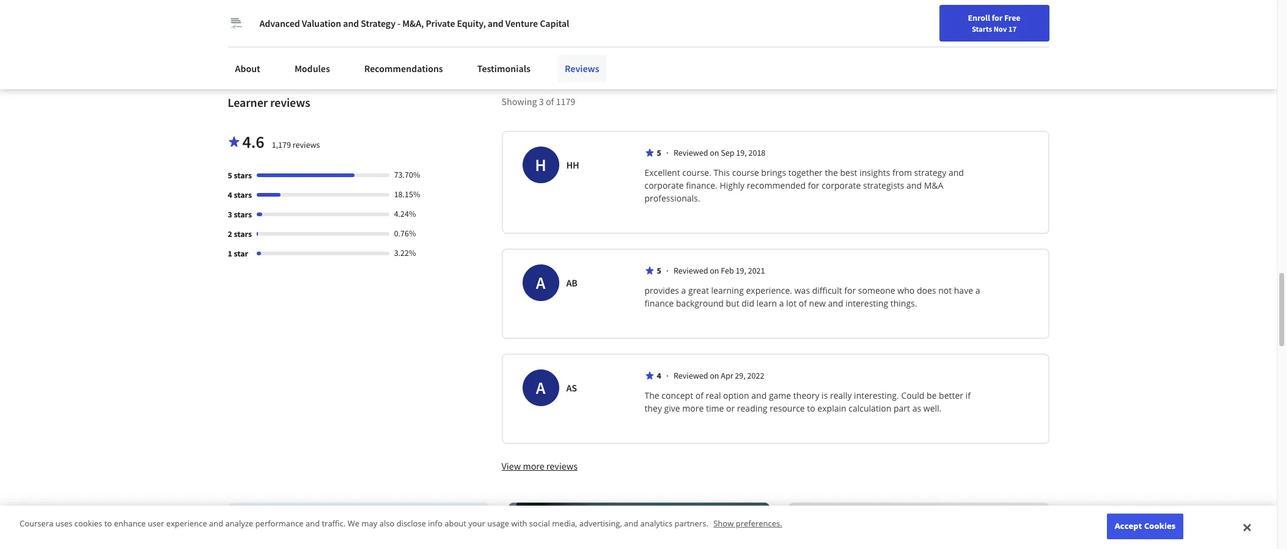 Task type: vqa. For each thing, say whether or not it's contained in the screenshot.
Jobs
no



Task type: locate. For each thing, give the bounding box(es) containing it.
0 vertical spatial 5
[[657, 148, 661, 159]]

reviewed up concept in the bottom right of the page
[[674, 371, 708, 382]]

a
[[681, 285, 686, 297], [975, 285, 980, 297], [779, 298, 784, 310]]

showing 3 of 1179
[[502, 96, 575, 108]]

1 corporate from the left
[[645, 180, 684, 192]]

background
[[676, 298, 724, 310]]

learner reviews
[[228, 95, 310, 110]]

2 stars
[[228, 229, 252, 240]]

highly
[[720, 180, 745, 192]]

for
[[992, 12, 1003, 23], [808, 180, 819, 192], [844, 285, 856, 297]]

18.15%
[[394, 189, 420, 200]]

preferences.
[[736, 519, 782, 530]]

1 stars from the top
[[234, 170, 252, 181]]

recommendations link
[[357, 55, 450, 82]]

5 up 4 stars
[[228, 170, 232, 181]]

about
[[235, 62, 260, 75]]

reviewed up great
[[674, 266, 708, 277]]

4.24%
[[394, 209, 416, 220]]

brings
[[761, 167, 786, 179]]

of left real
[[695, 390, 704, 402]]

reviews down modules at the left top
[[270, 95, 310, 110]]

and left strategy
[[343, 17, 359, 29]]

2 vertical spatial reviewed
[[674, 371, 708, 382]]

of inside the concept of real option and game theory is really interesting. could be better if they give more time or reading resource to explain calculation part as well.
[[695, 390, 704, 402]]

2 horizontal spatial for
[[992, 12, 1003, 23]]

2 a from the top
[[536, 377, 545, 399]]

your
[[468, 519, 485, 530]]

accept cookies
[[1115, 521, 1176, 532]]

and inside the concept of real option and game theory is really interesting. could be better if they give more time or reading resource to explain calculation part as well.
[[751, 390, 767, 402]]

19,
[[736, 148, 747, 159], [736, 266, 746, 277]]

0 vertical spatial of
[[546, 96, 554, 108]]

of for 1179
[[546, 96, 554, 108]]

for inside excellent course. this course brings together the best insights from strategy and corporate finance. highly recommended for corporate strategists and m&a professionals.
[[808, 180, 819, 192]]

1 horizontal spatial corporate
[[822, 180, 861, 192]]

does
[[917, 285, 936, 297]]

stars down 5 stars
[[234, 190, 252, 201]]

reviews right view
[[546, 460, 578, 473]]

to
[[807, 403, 815, 415], [104, 519, 112, 530]]

capital
[[540, 17, 569, 29]]

h
[[535, 154, 546, 176]]

1 vertical spatial to
[[104, 519, 112, 530]]

is
[[822, 390, 828, 402]]

more right view
[[523, 460, 544, 473]]

nov
[[994, 24, 1007, 34]]

stars for 3 stars
[[234, 209, 252, 220]]

None search field
[[174, 8, 468, 32]]

corporate
[[645, 180, 684, 192], [822, 180, 861, 192]]

2 vertical spatial for
[[844, 285, 856, 297]]

-
[[397, 17, 400, 29]]

0 horizontal spatial to
[[104, 519, 112, 530]]

to right cookies
[[104, 519, 112, 530]]

2
[[228, 229, 232, 240]]

lot
[[786, 298, 797, 310]]

1 vertical spatial for
[[808, 180, 819, 192]]

not
[[938, 285, 952, 297]]

5 up provides
[[657, 266, 661, 277]]

and down from
[[907, 180, 922, 192]]

on left the feb
[[710, 266, 719, 277]]

0 horizontal spatial 4
[[228, 190, 232, 201]]

0 vertical spatial 3
[[539, 96, 544, 108]]

1 vertical spatial of
[[799, 298, 807, 310]]

stars for 4 stars
[[234, 190, 252, 201]]

m&a,
[[402, 17, 424, 29]]

stars up 4 stars
[[234, 170, 252, 181]]

19, for h
[[736, 148, 747, 159]]

4 down 5 stars
[[228, 190, 232, 201]]

0 vertical spatial 19,
[[736, 148, 747, 159]]

4 up the
[[657, 371, 661, 382]]

2 stars from the top
[[234, 190, 252, 201]]

experience
[[166, 519, 207, 530]]

0 vertical spatial 4
[[228, 190, 232, 201]]

of for real
[[695, 390, 704, 402]]

1 vertical spatial reviews
[[293, 140, 320, 151]]

reviewed for as
[[674, 371, 708, 382]]

for down "together"
[[808, 180, 819, 192]]

reviewed on feb 19, 2021
[[674, 266, 765, 277]]

more
[[682, 403, 704, 415], [523, 460, 544, 473]]

a left great
[[681, 285, 686, 297]]

0 horizontal spatial for
[[808, 180, 819, 192]]

2 vertical spatial of
[[695, 390, 704, 402]]

1 vertical spatial 19,
[[736, 266, 746, 277]]

2 reviewed from the top
[[674, 266, 708, 277]]

a
[[536, 272, 545, 294], [536, 377, 545, 399]]

a right have
[[975, 285, 980, 297]]

analytics
[[640, 519, 672, 530]]

4 stars from the top
[[234, 229, 252, 240]]

a left lot
[[779, 298, 784, 310]]

19, right the feb
[[736, 266, 746, 277]]

private
[[426, 17, 455, 29]]

1 a from the top
[[536, 272, 545, 294]]

1 horizontal spatial for
[[844, 285, 856, 297]]

could
[[901, 390, 924, 402]]

2 vertical spatial 5
[[657, 266, 661, 277]]

and right strategy
[[949, 167, 964, 179]]

best
[[840, 167, 857, 179]]

the
[[825, 167, 838, 179]]

1 horizontal spatial 4
[[657, 371, 661, 382]]

concept
[[662, 390, 693, 402]]

0 horizontal spatial of
[[546, 96, 554, 108]]

interesting.
[[854, 390, 899, 402]]

stars down 4 stars
[[234, 209, 252, 220]]

3 stars from the top
[[234, 209, 252, 220]]

reviewed up the course. on the right top of page
[[674, 148, 708, 159]]

3 on from the top
[[710, 371, 719, 382]]

time
[[706, 403, 724, 415]]

info
[[428, 519, 442, 530]]

and down difficult
[[828, 298, 843, 310]]

reviewed on apr 29, 2022
[[674, 371, 764, 382]]

1 vertical spatial 4
[[657, 371, 661, 382]]

0 vertical spatial for
[[992, 12, 1003, 23]]

73.70%
[[394, 170, 420, 181]]

reviews for learner reviews
[[270, 95, 310, 110]]

or
[[726, 403, 735, 415]]

0 horizontal spatial 3
[[228, 209, 232, 220]]

1 reviewed from the top
[[674, 148, 708, 159]]

reviewed
[[674, 148, 708, 159], [674, 266, 708, 277], [674, 371, 708, 382]]

2 vertical spatial on
[[710, 371, 719, 382]]

0 vertical spatial reviewed
[[674, 148, 708, 159]]

0 vertical spatial more
[[682, 403, 704, 415]]

stars for 2 stars
[[234, 229, 252, 240]]

show preferences. link
[[713, 519, 782, 530]]

really
[[830, 390, 852, 402]]

game
[[769, 390, 791, 402]]

4 for 4 stars
[[228, 190, 232, 201]]

1 horizontal spatial more
[[682, 403, 704, 415]]

and up the reading on the bottom of the page
[[751, 390, 767, 402]]

1 vertical spatial a
[[536, 377, 545, 399]]

provides
[[645, 285, 679, 297]]

2 vertical spatial reviews
[[546, 460, 578, 473]]

on left sep
[[710, 148, 719, 159]]

be
[[927, 390, 937, 402]]

if
[[966, 390, 971, 402]]

stars right 2
[[234, 229, 252, 240]]

and left analyze
[[209, 519, 223, 530]]

more down concept in the bottom right of the page
[[682, 403, 704, 415]]

1 on from the top
[[710, 148, 719, 159]]

0 vertical spatial reviews
[[270, 95, 310, 110]]

for up nov
[[992, 12, 1003, 23]]

2 on from the top
[[710, 266, 719, 277]]

0 horizontal spatial corporate
[[645, 180, 684, 192]]

recommended
[[747, 180, 806, 192]]

2 horizontal spatial a
[[975, 285, 980, 297]]

reviews right 1,179
[[293, 140, 320, 151]]

1 vertical spatial reviewed
[[674, 266, 708, 277]]

1 vertical spatial more
[[523, 460, 544, 473]]

from
[[892, 167, 912, 179]]

and left traffic.
[[306, 519, 320, 530]]

1 horizontal spatial to
[[807, 403, 815, 415]]

5 up 'excellent'
[[657, 148, 661, 159]]

on for as
[[710, 371, 719, 382]]

1 horizontal spatial a
[[779, 298, 784, 310]]

apr
[[721, 371, 733, 382]]

reviews link
[[557, 55, 607, 82]]

difficult
[[812, 285, 842, 297]]

2 horizontal spatial of
[[799, 298, 807, 310]]

1 vertical spatial 3
[[228, 209, 232, 220]]

to down theory
[[807, 403, 815, 415]]

on for hh
[[710, 148, 719, 159]]

stars
[[234, 170, 252, 181], [234, 190, 252, 201], [234, 209, 252, 220], [234, 229, 252, 240]]

strategy
[[361, 17, 395, 29]]

accept
[[1115, 521, 1142, 532]]

0 vertical spatial to
[[807, 403, 815, 415]]

1 vertical spatial on
[[710, 266, 719, 277]]

of left 1179
[[546, 96, 554, 108]]

on left apr
[[710, 371, 719, 382]]

professionals.
[[645, 193, 700, 204]]

equity,
[[457, 17, 486, 29]]

on
[[710, 148, 719, 159], [710, 266, 719, 277], [710, 371, 719, 382]]

4.6
[[242, 131, 264, 153]]

things.
[[890, 298, 917, 310]]

and left the analytics
[[624, 519, 638, 530]]

of right lot
[[799, 298, 807, 310]]

someone
[[858, 285, 895, 297]]

also
[[379, 519, 394, 530]]

3 reviewed from the top
[[674, 371, 708, 382]]

corporate down best
[[822, 180, 861, 192]]

0 horizontal spatial more
[[523, 460, 544, 473]]

cookies
[[1144, 521, 1176, 532]]

analyze
[[225, 519, 253, 530]]

0 vertical spatial a
[[536, 272, 545, 294]]

user
[[148, 519, 164, 530]]

a left as
[[536, 377, 545, 399]]

together
[[788, 167, 823, 179]]

3 up 2
[[228, 209, 232, 220]]

for up interesting
[[844, 285, 856, 297]]

uses
[[55, 519, 72, 530]]

19, right sep
[[736, 148, 747, 159]]

0 vertical spatial on
[[710, 148, 719, 159]]

advanced valuation and strategy - m&a, private equity, and venture capital
[[259, 17, 569, 29]]

a left ab
[[536, 272, 545, 294]]

and
[[343, 17, 359, 29], [488, 17, 504, 29], [949, 167, 964, 179], [907, 180, 922, 192], [828, 298, 843, 310], [751, 390, 767, 402], [209, 519, 223, 530], [306, 519, 320, 530], [624, 519, 638, 530]]

explain
[[817, 403, 846, 415]]

enhance
[[114, 519, 146, 530]]

reviewed for hh
[[674, 148, 708, 159]]

1 horizontal spatial of
[[695, 390, 704, 402]]

1 horizontal spatial 3
[[539, 96, 544, 108]]

new
[[809, 298, 826, 310]]

3 right 'showing' at the top of the page
[[539, 96, 544, 108]]

stars for 5 stars
[[234, 170, 252, 181]]

corporate down 'excellent'
[[645, 180, 684, 192]]

coursera
[[20, 519, 53, 530]]

1
[[228, 248, 232, 259]]



Task type: describe. For each thing, give the bounding box(es) containing it.
on for ab
[[710, 266, 719, 277]]

5 stars
[[228, 170, 252, 181]]

finance
[[645, 298, 674, 310]]

3.22%
[[394, 248, 416, 259]]

real
[[706, 390, 721, 402]]

1,179 reviews
[[272, 140, 320, 151]]

view
[[502, 460, 521, 473]]

media,
[[552, 519, 577, 530]]

coursera plus image
[[247, 527, 321, 535]]

to inside the concept of real option and game theory is really interesting. could be better if they give more time or reading resource to explain calculation part as well.
[[807, 403, 815, 415]]

hh
[[566, 159, 579, 171]]

partners.
[[675, 519, 708, 530]]

coursera uses cookies to enhance user experience and analyze performance and traffic. we may also disclose info about your usage with social media, advertising, and analytics partners. show preferences.
[[20, 519, 782, 530]]

sep
[[721, 148, 734, 159]]

interesting
[[845, 298, 888, 310]]

for inside enroll for free starts nov 17
[[992, 12, 1003, 23]]

2 corporate from the left
[[822, 180, 861, 192]]

4 stars
[[228, 190, 252, 201]]

star
[[234, 248, 248, 259]]

1 vertical spatial 5
[[228, 170, 232, 181]]

1179
[[556, 96, 575, 108]]

course.
[[682, 167, 711, 179]]

learner
[[228, 95, 268, 110]]

disclose
[[397, 519, 426, 530]]

reading
[[737, 403, 767, 415]]

but
[[726, 298, 739, 310]]

a for ab
[[536, 272, 545, 294]]

performance
[[255, 519, 304, 530]]

excellent course. this course brings together the best insights from strategy and corporate finance. highly recommended for corporate strategists and m&a professionals.
[[645, 167, 966, 204]]

as
[[912, 403, 921, 415]]

and inside provides a great learning experience. was difficult for someone who does not have a finance background but did learn a lot of new and interesting things.
[[828, 298, 843, 310]]

part
[[894, 403, 910, 415]]

learn
[[757, 298, 777, 310]]

valuation
[[302, 17, 341, 29]]

was
[[794, 285, 810, 297]]

and right "equity,"
[[488, 17, 504, 29]]

give
[[664, 403, 680, 415]]

view more reviews link
[[502, 460, 578, 473]]

testimonials link
[[470, 55, 538, 82]]

strategy
[[914, 167, 946, 179]]

this
[[714, 167, 730, 179]]

show
[[713, 519, 734, 530]]

5 for a
[[657, 266, 661, 277]]

resource
[[770, 403, 805, 415]]

ab
[[566, 277, 578, 289]]

reviewed on sep 19, 2018
[[674, 148, 766, 159]]

m&a
[[924, 180, 943, 192]]

finance.
[[686, 180, 718, 192]]

19, for a
[[736, 266, 746, 277]]

more inside the concept of real option and game theory is really interesting. could be better if they give more time or reading resource to explain calculation part as well.
[[682, 403, 704, 415]]

for inside provides a great learning experience. was difficult for someone who does not have a finance background but did learn a lot of new and interesting things.
[[844, 285, 856, 297]]

erasmus university rotterdam image
[[228, 15, 245, 32]]

social
[[529, 519, 550, 530]]

modules link
[[287, 55, 337, 82]]

did
[[742, 298, 754, 310]]

showing
[[502, 96, 537, 108]]

course
[[732, 167, 759, 179]]

3 stars
[[228, 209, 252, 220]]

calculation
[[849, 403, 891, 415]]

experience.
[[746, 285, 792, 297]]

venture
[[505, 17, 538, 29]]

1,179
[[272, 140, 291, 151]]

5 for h
[[657, 148, 661, 159]]

free
[[1004, 12, 1021, 23]]

about
[[445, 519, 466, 530]]

a for as
[[536, 377, 545, 399]]

reviews
[[565, 62, 599, 75]]

of inside provides a great learning experience. was difficult for someone who does not have a finance background but did learn a lot of new and interesting things.
[[799, 298, 807, 310]]

insights
[[860, 167, 890, 179]]

testimonials
[[477, 62, 531, 75]]

excellent
[[645, 167, 680, 179]]

reviews for 1,179 reviews
[[293, 140, 320, 151]]

better
[[939, 390, 963, 402]]

0 horizontal spatial a
[[681, 285, 686, 297]]

they
[[645, 403, 662, 415]]

4 for 4
[[657, 371, 661, 382]]

view more reviews
[[502, 460, 578, 473]]

provides a great learning experience. was difficult for someone who does not have a finance background but did learn a lot of new and interesting things.
[[645, 285, 982, 310]]

feb
[[721, 266, 734, 277]]

as
[[566, 382, 577, 394]]

recommendations
[[364, 62, 443, 75]]

17
[[1008, 24, 1017, 34]]

enroll for free starts nov 17
[[968, 12, 1021, 34]]

we
[[348, 519, 359, 530]]

reviewed for ab
[[674, 266, 708, 277]]

2021
[[748, 266, 765, 277]]

theory
[[793, 390, 819, 402]]

starts
[[972, 24, 992, 34]]



